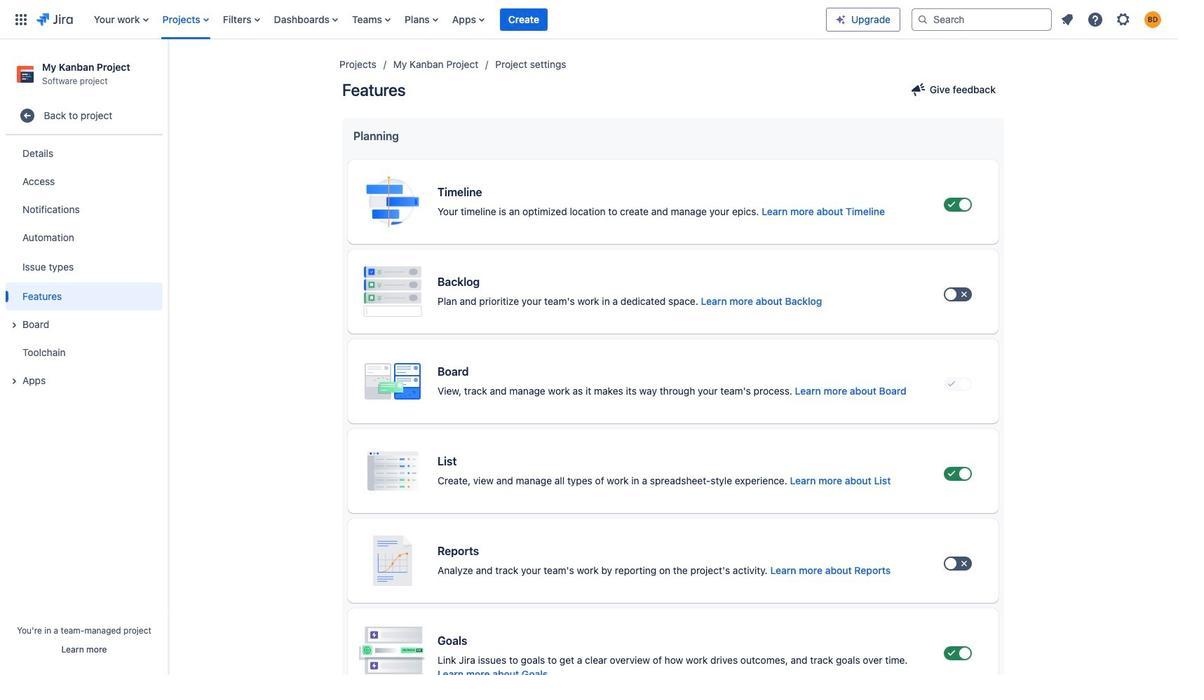 Task type: describe. For each thing, give the bounding box(es) containing it.
your profile and settings image
[[1145, 11, 1162, 28]]

0 horizontal spatial list
[[87, 0, 827, 39]]

notifications image
[[1060, 11, 1076, 28]]

1 expand image from the top
[[6, 317, 22, 334]]

2 expand image from the top
[[6, 373, 22, 390]]

primary element
[[8, 0, 827, 39]]

help image
[[1088, 11, 1105, 28]]

group inside sidebar element
[[6, 136, 163, 399]]

appswitcher icon image
[[13, 11, 29, 28]]



Task type: vqa. For each thing, say whether or not it's contained in the screenshot.
Notifications image
yes



Task type: locate. For each thing, give the bounding box(es) containing it.
sidebar element
[[0, 39, 168, 676]]

0 vertical spatial expand image
[[6, 317, 22, 334]]

list item
[[500, 0, 548, 39]]

settings image
[[1116, 11, 1133, 28]]

1 vertical spatial expand image
[[6, 373, 22, 390]]

group
[[6, 136, 163, 399]]

jira image
[[36, 11, 73, 28], [36, 11, 73, 28]]

None search field
[[912, 8, 1053, 31]]

search image
[[918, 14, 929, 25]]

list
[[87, 0, 827, 39], [1055, 7, 1171, 32]]

banner
[[0, 0, 1179, 39]]

1 horizontal spatial list
[[1055, 7, 1171, 32]]

sidebar navigation image
[[153, 56, 184, 84]]

Search field
[[912, 8, 1053, 31]]

expand image
[[6, 317, 22, 334], [6, 373, 22, 390]]



